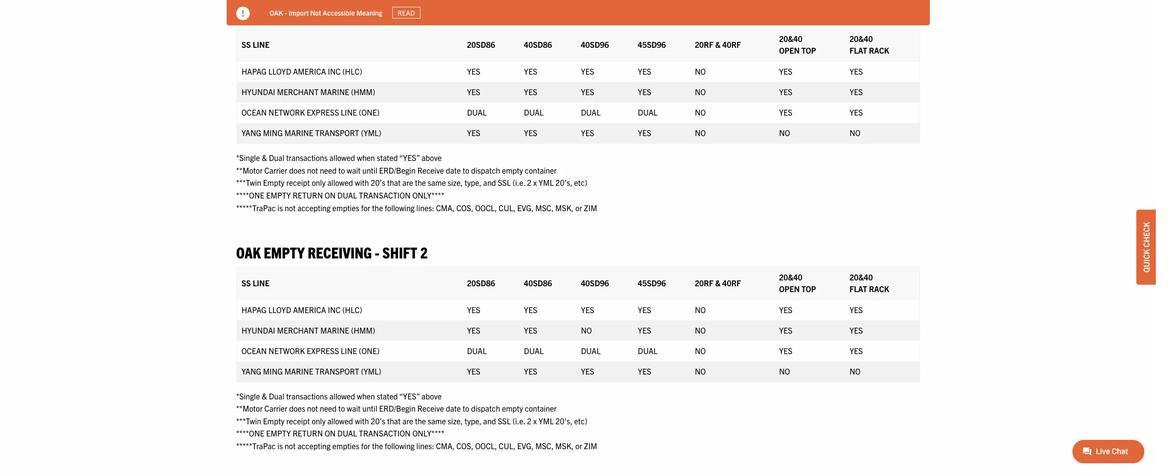 Task type: vqa. For each thing, say whether or not it's contained in the screenshot.


Task type: describe. For each thing, give the bounding box(es) containing it.
**motor for oak empty receiving                - shift 1
[[236, 166, 263, 175]]

container for oak empty receiving                - shift 2
[[525, 404, 557, 414]]

lloyd for oak empty receiving                - shift 2
[[268, 305, 291, 315]]

1
[[420, 4, 428, 23]]

quick
[[1142, 250, 1152, 273]]

america for oak empty receiving                - shift 2
[[293, 305, 326, 315]]

same for oak empty receiving                - shift 1
[[428, 178, 446, 188]]

not
[[310, 8, 321, 17]]

msk, for oak empty receiving                - shift 1
[[556, 203, 574, 213]]

are for 2
[[403, 417, 413, 426]]

****one for oak empty receiving                - shift 2
[[236, 429, 265, 439]]

ssl for 2
[[498, 417, 511, 426]]

empty for oak empty receiving                - shift 2
[[263, 417, 285, 426]]

or for 1
[[576, 203, 582, 213]]

erd/begin for 2
[[379, 404, 416, 414]]

hyundai for oak empty receiving                - shift 2
[[242, 326, 275, 335]]

zim for oak empty receiving                - shift 1
[[584, 203, 597, 213]]

read link
[[392, 7, 420, 19]]

20's for 2
[[371, 417, 386, 426]]

oak empty receiving                - shift 2
[[236, 243, 428, 262]]

following for 1
[[385, 203, 415, 213]]

20's for 1
[[371, 178, 386, 188]]

read
[[398, 8, 415, 17]]

*single for oak empty receiving                - shift 2
[[236, 392, 260, 401]]

yang for oak empty receiving                - shift 2
[[242, 367, 261, 377]]

quick check link
[[1137, 210, 1157, 285]]

shift for 2
[[383, 243, 417, 262]]

yang ming marine transport (yml) for oak empty receiving                - shift 1
[[242, 128, 381, 138]]

***twin for oak empty receiving                - shift 2
[[236, 417, 261, 426]]

****one for oak empty receiving                - shift 1
[[236, 191, 265, 200]]

stated for 2
[[377, 392, 398, 401]]

hapag for oak empty receiving                - shift 2
[[242, 305, 267, 315]]

above for oak empty receiving                - shift 1
[[422, 153, 442, 163]]

that for 1
[[387, 178, 401, 188]]

*single & dual transactions allowed when stated "yes" above **motor carrier does not need to wait until erd/begin receive date to dispatch empty container ***twin empty receipt only allowed with 20's that are the same size, type, and ssl (i.e. 2 x yml 20's, etc) ****one empty return on dual transaction only**** *****trapac is not accepting empties for the following lines: cma, cos, oocl, cul, evg, msc, msk, or zim for 1
[[236, 153, 597, 213]]

*single & dual transactions allowed when stated "yes" above **motor carrier does not need to wait until erd/begin receive date to dispatch empty container ***twin empty receipt only allowed with 20's that are the same size, type, and ssl (i.e. 2 x yml 20's, etc) ****one empty return on dual transaction only**** *****trapac is not accepting empties for the following lines: cma, cos, oocl, cul, evg, msc, msk, or zim for 2
[[236, 392, 597, 451]]

with for 1
[[355, 178, 369, 188]]

20sd86 for oak empty receiving                - shift 2
[[467, 278, 495, 288]]

ss for oak empty receiving                - shift 1
[[242, 40, 251, 49]]

oak for oak empty receiving                - shift 2
[[236, 243, 261, 262]]

hyundai merchant marine (hmm) for oak empty receiving                - shift 2
[[242, 326, 375, 335]]

inc for 1
[[328, 67, 341, 76]]

rack for oak empty receiving                - shift 2
[[869, 284, 890, 294]]

that for 2
[[387, 417, 401, 426]]

20's, for 2
[[556, 417, 573, 426]]

oak - import not accessible meaning
[[269, 8, 382, 17]]

check
[[1142, 222, 1152, 248]]

on for 1
[[325, 191, 336, 200]]

quick check
[[1142, 222, 1152, 273]]

express for oak empty receiving                - shift 1
[[307, 108, 339, 117]]

**motor for oak empty receiving                - shift 2
[[236, 404, 263, 414]]

(i.e. for 2
[[513, 417, 525, 426]]

following for 2
[[385, 442, 415, 451]]

receive for oak empty receiving                - shift 2
[[418, 404, 444, 414]]

oak for oak empty receiving                - shift 1
[[236, 4, 261, 23]]

top for oak empty receiving                - shift 1
[[802, 46, 817, 55]]

america for oak empty receiving                - shift 1
[[293, 67, 326, 76]]

only for oak empty receiving                - shift 2
[[312, 417, 326, 426]]

oak empty receiving                - shift 1
[[236, 4, 428, 23]]

stated for 1
[[377, 153, 398, 163]]

(hlc) for 1
[[343, 67, 362, 76]]

20rf for 1
[[695, 40, 714, 49]]

transport for 2
[[315, 367, 359, 377]]

accepting for oak empty receiving                - shift 1
[[298, 203, 331, 213]]

lines: for oak empty receiving                - shift 2
[[417, 442, 434, 451]]

(hmm) for 2
[[351, 326, 375, 335]]

shift for 1
[[383, 4, 417, 23]]

20&40 flat rack for 2
[[850, 272, 890, 294]]

msc, for 2
[[536, 442, 554, 451]]

ssl for 1
[[498, 178, 511, 188]]

- for oak empty receiving                - shift 2
[[375, 243, 380, 262]]

20rf & 40rf for oak empty receiving                - shift 1
[[695, 40, 741, 49]]

40rf for oak empty receiving                - shift 1
[[723, 40, 741, 49]]

top for oak empty receiving                - shift 2
[[802, 284, 817, 294]]

date for 1
[[446, 166, 461, 175]]

does for oak empty receiving                - shift 1
[[289, 166, 305, 175]]

yml for 1
[[539, 178, 554, 188]]

empty for oak empty receiving                - shift 2
[[502, 404, 523, 414]]



Task type: locate. For each thing, give the bounding box(es) containing it.
and for oak empty receiving                - shift 2
[[483, 417, 496, 426]]

cma, for oak empty receiving                - shift 2
[[436, 442, 455, 451]]

line
[[253, 40, 270, 49], [341, 108, 357, 117], [253, 278, 270, 288], [341, 346, 357, 356]]

2 transport from the top
[[315, 367, 359, 377]]

2 is from the top
[[278, 442, 283, 451]]

1 vertical spatial hyundai
[[242, 326, 275, 335]]

(hlc) for 2
[[343, 305, 362, 315]]

oocl,
[[475, 203, 497, 213], [475, 442, 497, 451]]

1 msc, from the top
[[536, 203, 554, 213]]

0 vertical spatial wait
[[347, 166, 361, 175]]

1 vertical spatial return
[[293, 429, 323, 439]]

to
[[339, 166, 345, 175], [463, 166, 469, 175], [339, 404, 345, 414], [463, 404, 469, 414]]

ssl
[[498, 178, 511, 188], [498, 417, 511, 426]]

transactions
[[286, 153, 328, 163], [286, 392, 328, 401]]

1 vertical spatial and
[[483, 417, 496, 426]]

*single for oak empty receiving                - shift 1
[[236, 153, 260, 163]]

erd/begin
[[379, 166, 416, 175], [379, 404, 416, 414]]

1 vertical spatial (one)
[[359, 346, 380, 356]]

1 vertical spatial cul,
[[499, 442, 516, 451]]

1 ss line from the top
[[242, 40, 270, 49]]

2 that from the top
[[387, 417, 401, 426]]

0 vertical spatial type,
[[465, 178, 482, 188]]

1 vertical spatial shift
[[383, 243, 417, 262]]

express
[[307, 108, 339, 117], [307, 346, 339, 356]]

0 vertical spatial flat
[[850, 46, 868, 55]]

20&40 flat rack for 1
[[850, 34, 890, 55]]

2 receipt from the top
[[286, 417, 310, 426]]

ss
[[242, 40, 251, 49], [242, 278, 251, 288]]

(one) for 2
[[359, 346, 380, 356]]

oak
[[236, 4, 261, 23], [269, 8, 283, 17], [236, 243, 261, 262]]

shift
[[383, 4, 417, 23], [383, 243, 417, 262]]

1 vertical spatial rack
[[869, 284, 890, 294]]

1 rack from the top
[[869, 46, 890, 55]]

network for oak empty receiving                - shift 2
[[269, 346, 305, 356]]

1 vertical spatial america
[[293, 305, 326, 315]]

1 until from the top
[[363, 166, 377, 175]]

0 vertical spatial top
[[802, 46, 817, 55]]

(i.e.
[[513, 178, 525, 188], [513, 417, 525, 426]]

***twin
[[236, 178, 261, 188], [236, 417, 261, 426]]

0 vertical spatial empties
[[333, 203, 359, 213]]

until for 1
[[363, 166, 377, 175]]

ocean
[[242, 108, 267, 117], [242, 346, 267, 356]]

1 vertical spatial 20rf & 40rf
[[695, 278, 741, 288]]

stated
[[377, 153, 398, 163], [377, 392, 398, 401]]

1 (one) from the top
[[359, 108, 380, 117]]

need for oak empty receiving                - shift 1
[[320, 166, 337, 175]]

0 vertical spatial ss line
[[242, 40, 270, 49]]

evg, for 2
[[517, 442, 534, 451]]

0 vertical spatial 40sd96
[[581, 40, 609, 49]]

oak for oak - import not accessible meaning
[[269, 8, 283, 17]]

20's,
[[556, 178, 573, 188], [556, 417, 573, 426]]

receipt for oak empty receiving                - shift 2
[[286, 417, 310, 426]]

empties
[[333, 203, 359, 213], [333, 442, 359, 451]]

0 vertical spatial 20&40 flat rack
[[850, 34, 890, 55]]

hyundai for oak empty receiving                - shift 1
[[242, 87, 275, 97]]

40rf for oak empty receiving                - shift 2
[[723, 278, 741, 288]]

1 hyundai merchant marine (hmm) from the top
[[242, 87, 375, 97]]

0 vertical spatial need
[[320, 166, 337, 175]]

1 "yes" from the top
[[400, 153, 420, 163]]

2 erd/begin from the top
[[379, 404, 416, 414]]

rack
[[869, 46, 890, 55], [869, 284, 890, 294]]

1 size, from the top
[[448, 178, 463, 188]]

1 lloyd from the top
[[268, 67, 291, 76]]

is for oak empty receiving                - shift 2
[[278, 442, 283, 451]]

1 vertical spatial ming
[[263, 367, 283, 377]]

1 vertical spatial wait
[[347, 404, 361, 414]]

0 vertical spatial following
[[385, 203, 415, 213]]

20&40 flat rack
[[850, 34, 890, 55], [850, 272, 890, 294]]

2 (hmm) from the top
[[351, 326, 375, 335]]

0 vertical spatial (i.e.
[[513, 178, 525, 188]]

1 transactions from the top
[[286, 153, 328, 163]]

0 vertical spatial only
[[312, 178, 326, 188]]

2 (hlc) from the top
[[343, 305, 362, 315]]

2 20's, from the top
[[556, 417, 573, 426]]

2 only**** from the top
[[413, 429, 445, 439]]

transactions for oak empty receiving                - shift 1
[[286, 153, 328, 163]]

1 vertical spatial yang ming marine transport (yml)
[[242, 367, 381, 377]]

1 vertical spatial carrier
[[265, 404, 288, 414]]

only for oak empty receiving                - shift 1
[[312, 178, 326, 188]]

20's
[[371, 178, 386, 188], [371, 417, 386, 426]]

type,
[[465, 178, 482, 188], [465, 417, 482, 426]]

and for oak empty receiving                - shift 1
[[483, 178, 496, 188]]

1 vertical spatial ****one
[[236, 429, 265, 439]]

carrier
[[265, 166, 288, 175], [265, 404, 288, 414]]

receiving
[[308, 4, 372, 23], [308, 243, 372, 262]]

0 vertical spatial 20rf & 40rf
[[695, 40, 741, 49]]

merchant
[[277, 87, 319, 97], [277, 326, 319, 335]]

0 vertical spatial yml
[[539, 178, 554, 188]]

40rf
[[723, 40, 741, 49], [723, 278, 741, 288]]

2 oocl, from the top
[[475, 442, 497, 451]]

for for 2
[[361, 442, 370, 451]]

x for 1
[[534, 178, 537, 188]]

0 vertical spatial yang ming marine transport (yml)
[[242, 128, 381, 138]]

1 20&40 flat rack from the top
[[850, 34, 890, 55]]

1 date from the top
[[446, 166, 461, 175]]

1 vertical spatial 2
[[420, 243, 428, 262]]

1 accepting from the top
[[298, 203, 331, 213]]

1 vertical spatial is
[[278, 442, 283, 451]]

20&40 open top
[[780, 34, 817, 55], [780, 272, 817, 294]]

oocl, for oak empty receiving                - shift 1
[[475, 203, 497, 213]]

*single & dual transactions allowed when stated "yes" above **motor carrier does not need to wait until erd/begin receive date to dispatch empty container ***twin empty receipt only allowed with 20's that are the same size, type, and ssl (i.e. 2 x yml 20's, etc) ****one empty return on dual transaction only**** *****trapac is not accepting empties for the following lines: cma, cos, oocl, cul, evg, msc, msk, or zim
[[236, 153, 597, 213], [236, 392, 597, 451]]

0 vertical spatial 2
[[527, 178, 532, 188]]

1 vertical spatial open
[[780, 284, 800, 294]]

1 vertical spatial lines:
[[417, 442, 434, 451]]

2 (yml) from the top
[[361, 367, 381, 377]]

1 vertical spatial hyundai merchant marine (hmm)
[[242, 326, 375, 335]]

return
[[293, 191, 323, 200], [293, 429, 323, 439]]

following
[[385, 203, 415, 213], [385, 442, 415, 451]]

accepting
[[298, 203, 331, 213], [298, 442, 331, 451]]

yang ming marine transport (yml) for oak empty receiving                - shift 2
[[242, 367, 381, 377]]

1 ***twin from the top
[[236, 178, 261, 188]]

"yes"
[[400, 153, 420, 163], [400, 392, 420, 401]]

2 top from the top
[[802, 284, 817, 294]]

2 hapag from the top
[[242, 305, 267, 315]]

1 america from the top
[[293, 67, 326, 76]]

0 vertical spatial is
[[278, 203, 283, 213]]

type, for oak empty receiving                - shift 1
[[465, 178, 482, 188]]

1 vertical spatial empty
[[263, 417, 285, 426]]

that
[[387, 178, 401, 188], [387, 417, 401, 426]]

hapag lloyd america inc (hlc) for oak empty receiving                - shift 2
[[242, 305, 362, 315]]

0 vertical spatial yang
[[242, 128, 261, 138]]

1 vertical spatial hapag lloyd america inc (hlc)
[[242, 305, 362, 315]]

1 45sd96 from the top
[[638, 40, 666, 49]]

0 vertical spatial does
[[289, 166, 305, 175]]

2 **motor from the top
[[236, 404, 263, 414]]

empty for oak empty receiving                - shift 1
[[502, 166, 523, 175]]

2 msk, from the top
[[556, 442, 574, 451]]

1 vertical spatial are
[[403, 417, 413, 426]]

0 vertical spatial ocean network express line (one)
[[242, 108, 380, 117]]

import
[[289, 8, 309, 17]]

carrier for oak empty receiving                - shift 2
[[265, 404, 288, 414]]

0 vertical spatial for
[[361, 203, 370, 213]]

accessible
[[323, 8, 355, 17]]

"yes" for 1
[[400, 153, 420, 163]]

receipt for oak empty receiving                - shift 1
[[286, 178, 310, 188]]

1 vertical spatial container
[[525, 404, 557, 414]]

1 network from the top
[[269, 108, 305, 117]]

transaction for 1
[[359, 191, 411, 200]]

2 "yes" from the top
[[400, 392, 420, 401]]

2 with from the top
[[355, 417, 369, 426]]

ocean network express line (one) for oak empty receiving                - shift 2
[[242, 346, 380, 356]]

0 vertical spatial lloyd
[[268, 67, 291, 76]]

above for oak empty receiving                - shift 2
[[422, 392, 442, 401]]

-
[[375, 4, 380, 23], [285, 8, 287, 17], [375, 243, 380, 262]]

1 vertical spatial receive
[[418, 404, 444, 414]]

rack for oak empty receiving                - shift 1
[[869, 46, 890, 55]]

2 hyundai from the top
[[242, 326, 275, 335]]

dual
[[467, 108, 487, 117], [524, 108, 544, 117], [581, 108, 601, 117], [638, 108, 658, 117], [338, 191, 357, 200], [467, 346, 487, 356], [524, 346, 544, 356], [581, 346, 601, 356], [638, 346, 658, 356], [338, 429, 357, 439]]

1 receiving from the top
[[308, 4, 372, 23]]

1 vertical spatial date
[[446, 404, 461, 414]]

erd/begin for 1
[[379, 166, 416, 175]]

with
[[355, 178, 369, 188], [355, 417, 369, 426]]

same for oak empty receiving                - shift 2
[[428, 417, 446, 426]]

1 type, from the top
[[465, 178, 482, 188]]

meaning
[[356, 8, 382, 17]]

size, for oak empty receiving                - shift 1
[[448, 178, 463, 188]]

container
[[525, 166, 557, 175], [525, 404, 557, 414]]

0 vertical spatial until
[[363, 166, 377, 175]]

2 date from the top
[[446, 404, 461, 414]]

(yml)
[[361, 128, 381, 138], [361, 367, 381, 377]]

hyundai merchant marine (hmm)
[[242, 87, 375, 97], [242, 326, 375, 335]]

2 20's from the top
[[371, 417, 386, 426]]

2 ocean from the top
[[242, 346, 267, 356]]

1 20rf & 40rf from the top
[[695, 40, 741, 49]]

marine
[[321, 87, 349, 97], [285, 128, 314, 138], [321, 326, 349, 335], [285, 367, 314, 377]]

0 vertical spatial carrier
[[265, 166, 288, 175]]

1 ssl from the top
[[498, 178, 511, 188]]

1 vertical spatial *****trapac
[[236, 442, 276, 451]]

empties for 1
[[333, 203, 359, 213]]

2 msc, from the top
[[536, 442, 554, 451]]

1 20sd86 from the top
[[467, 40, 495, 49]]

receive
[[418, 166, 444, 175], [418, 404, 444, 414]]

transaction
[[359, 191, 411, 200], [359, 429, 411, 439]]

1 vertical spatial stated
[[377, 392, 398, 401]]

transaction for 2
[[359, 429, 411, 439]]

1 vertical spatial empties
[[333, 442, 359, 451]]

- for oak empty receiving                - shift 1
[[375, 4, 380, 23]]

1 for from the top
[[361, 203, 370, 213]]

45sd96 for oak empty receiving                - shift 1
[[638, 40, 666, 49]]

until for 2
[[363, 404, 377, 414]]

on
[[325, 191, 336, 200], [325, 429, 336, 439]]

40sd86
[[524, 40, 552, 49], [524, 278, 552, 288]]

the
[[415, 178, 426, 188], [372, 203, 383, 213], [415, 417, 426, 426], [372, 442, 383, 451]]

0 vertical spatial or
[[576, 203, 582, 213]]

0 vertical spatial 20&40 open top
[[780, 34, 817, 55]]

(hmm) for 1
[[351, 87, 375, 97]]

(hmm)
[[351, 87, 375, 97], [351, 326, 375, 335]]

0 vertical spatial zim
[[584, 203, 597, 213]]

ocean network express line (one) for oak empty receiving                - shift 1
[[242, 108, 380, 117]]

1 transport from the top
[[315, 128, 359, 138]]

transactions for oak empty receiving                - shift 2
[[286, 392, 328, 401]]

need
[[320, 166, 337, 175], [320, 404, 337, 414]]

45sd96
[[638, 40, 666, 49], [638, 278, 666, 288]]

size,
[[448, 178, 463, 188], [448, 417, 463, 426]]

1 vertical spatial size,
[[448, 417, 463, 426]]

***twin for oak empty receiving                - shift 1
[[236, 178, 261, 188]]

yml
[[539, 178, 554, 188], [539, 417, 554, 426]]

1 vertical spatial "yes"
[[400, 392, 420, 401]]

2 and from the top
[[483, 417, 496, 426]]

when for 1
[[357, 153, 375, 163]]

dispatch for oak empty receiving                - shift 1
[[471, 166, 500, 175]]

1 *single from the top
[[236, 153, 260, 163]]

or
[[576, 203, 582, 213], [576, 442, 582, 451]]

0 vertical spatial msc,
[[536, 203, 554, 213]]

1 vertical spatial lloyd
[[268, 305, 291, 315]]

0 vertical spatial 40rf
[[723, 40, 741, 49]]

cul, for oak empty receiving                - shift 1
[[499, 203, 516, 213]]

msc,
[[536, 203, 554, 213], [536, 442, 554, 451]]

0 vertical spatial receiving
[[308, 4, 372, 23]]

zim
[[584, 203, 597, 213], [584, 442, 597, 451]]

(one)
[[359, 108, 380, 117], [359, 346, 380, 356]]

cos, for 1
[[457, 203, 474, 213]]

20&40 open top for 1
[[780, 34, 817, 55]]

0 vertical spatial when
[[357, 153, 375, 163]]

for
[[361, 203, 370, 213], [361, 442, 370, 451]]

0 vertical spatial inc
[[328, 67, 341, 76]]

date
[[446, 166, 461, 175], [446, 404, 461, 414]]

0 vertical spatial hyundai
[[242, 87, 275, 97]]

1 vertical spatial network
[[269, 346, 305, 356]]

40sd86 for oak empty receiving                - shift 1
[[524, 40, 552, 49]]

and
[[483, 178, 496, 188], [483, 417, 496, 426]]

carrier for oak empty receiving                - shift 1
[[265, 166, 288, 175]]

1 vertical spatial hapag
[[242, 305, 267, 315]]

1 dispatch from the top
[[471, 166, 500, 175]]

1 vertical spatial (i.e.
[[513, 417, 525, 426]]

2 *single & dual transactions allowed when stated "yes" above **motor carrier does not need to wait until erd/begin receive date to dispatch empty container ***twin empty receipt only allowed with 20's that are the same size, type, and ssl (i.e. 2 x yml 20's, etc) ****one empty return on dual transaction only**** *****trapac is not accepting empties for the following lines: cma, cos, oocl, cul, evg, msc, msk, or zim from the top
[[236, 392, 597, 451]]

0 vertical spatial rack
[[869, 46, 890, 55]]

2 cos, from the top
[[457, 442, 474, 451]]

ming for oak empty receiving                - shift 1
[[263, 128, 283, 138]]

ming
[[263, 128, 283, 138], [263, 367, 283, 377]]

empty
[[502, 166, 523, 175], [502, 404, 523, 414]]

hapag for oak empty receiving                - shift 1
[[242, 67, 267, 76]]

allowed
[[330, 153, 355, 163], [328, 178, 353, 188], [330, 392, 355, 401], [328, 417, 353, 426]]

1 40sd86 from the top
[[524, 40, 552, 49]]

0 vertical spatial 20's,
[[556, 178, 573, 188]]

1 **motor from the top
[[236, 166, 263, 175]]

1 above from the top
[[422, 153, 442, 163]]

open
[[780, 46, 800, 55], [780, 284, 800, 294]]

cul,
[[499, 203, 516, 213], [499, 442, 516, 451]]

(hlc)
[[343, 67, 362, 76], [343, 305, 362, 315]]

1 20&40 open top from the top
[[780, 34, 817, 55]]

2 40sd86 from the top
[[524, 278, 552, 288]]

2 x from the top
[[534, 417, 537, 426]]

0 vertical spatial erd/begin
[[379, 166, 416, 175]]

2 40sd96 from the top
[[581, 278, 609, 288]]

1 receive from the top
[[418, 166, 444, 175]]

hapag lloyd america inc (hlc) for oak empty receiving                - shift 1
[[242, 67, 362, 76]]

1 vertical spatial only
[[312, 417, 326, 426]]

receive for oak empty receiving                - shift 1
[[418, 166, 444, 175]]

1 *****trapac from the top
[[236, 203, 276, 213]]

0 vertical spatial merchant
[[277, 87, 319, 97]]

are for 1
[[403, 178, 413, 188]]

1 only from the top
[[312, 178, 326, 188]]

1 vertical spatial 20rf
[[695, 278, 714, 288]]

container for oak empty receiving                - shift 1
[[525, 166, 557, 175]]

network
[[269, 108, 305, 117], [269, 346, 305, 356]]

&
[[716, 40, 721, 49], [262, 153, 267, 163], [716, 278, 721, 288], [262, 392, 267, 401]]

lloyd
[[268, 67, 291, 76], [268, 305, 291, 315]]

1 vertical spatial yang
[[242, 367, 261, 377]]

2 empty from the top
[[263, 417, 285, 426]]

2 flat from the top
[[850, 284, 868, 294]]

20&40 open top for 2
[[780, 272, 817, 294]]

1 when from the top
[[357, 153, 375, 163]]

2 evg, from the top
[[517, 442, 534, 451]]

2 return from the top
[[293, 429, 323, 439]]

1 ss from the top
[[242, 40, 251, 49]]

****one
[[236, 191, 265, 200], [236, 429, 265, 439]]

same
[[428, 178, 446, 188], [428, 417, 446, 426]]

1 ming from the top
[[263, 128, 283, 138]]

1 vertical spatial 40rf
[[723, 278, 741, 288]]

1 vertical spatial (hmm)
[[351, 326, 375, 335]]

2 lines: from the top
[[417, 442, 434, 451]]

2 need from the top
[[320, 404, 337, 414]]

2
[[527, 178, 532, 188], [420, 243, 428, 262], [527, 417, 532, 426]]

2 for from the top
[[361, 442, 370, 451]]

ocean for oak empty receiving                - shift 1
[[242, 108, 267, 117]]

1 vertical spatial only****
[[413, 429, 445, 439]]

solid image
[[236, 7, 250, 21]]

1 vertical spatial top
[[802, 284, 817, 294]]

empty
[[263, 178, 285, 188], [263, 417, 285, 426]]

2 are from the top
[[403, 417, 413, 426]]

1 (i.e. from the top
[[513, 178, 525, 188]]

1 are from the top
[[403, 178, 413, 188]]

2 vertical spatial 2
[[527, 417, 532, 426]]

x for 2
[[534, 417, 537, 426]]

*****trapac
[[236, 203, 276, 213], [236, 442, 276, 451]]

until
[[363, 166, 377, 175], [363, 404, 377, 414]]

only**** for oak empty receiving                - shift 1
[[413, 191, 445, 200]]

1 vertical spatial erd/begin
[[379, 404, 416, 414]]

0 vertical spatial america
[[293, 67, 326, 76]]

evg,
[[517, 203, 534, 213], [517, 442, 534, 451]]

yang for oak empty receiving                - shift 1
[[242, 128, 261, 138]]

1 transaction from the top
[[359, 191, 411, 200]]

1 following from the top
[[385, 203, 415, 213]]

0 vertical spatial lines:
[[417, 203, 434, 213]]

1 (hlc) from the top
[[343, 67, 362, 76]]

size, for oak empty receiving                - shift 2
[[448, 417, 463, 426]]

msk,
[[556, 203, 574, 213], [556, 442, 574, 451]]

2 network from the top
[[269, 346, 305, 356]]

is for oak empty receiving                - shift 1
[[278, 203, 283, 213]]

2 (i.e. from the top
[[513, 417, 525, 426]]

0 vertical spatial express
[[307, 108, 339, 117]]

40sd96 for oak empty receiving                - shift 2
[[581, 278, 609, 288]]

45sd96 for oak empty receiving                - shift 2
[[638, 278, 666, 288]]

2 until from the top
[[363, 404, 377, 414]]

1 with from the top
[[355, 178, 369, 188]]

2 size, from the top
[[448, 417, 463, 426]]

ming for oak empty receiving                - shift 2
[[263, 367, 283, 377]]

1 vertical spatial cma,
[[436, 442, 455, 451]]

yes
[[467, 67, 481, 76], [524, 67, 538, 76], [581, 67, 595, 76], [638, 67, 652, 76], [780, 67, 793, 76], [850, 67, 863, 76], [467, 87, 481, 97], [524, 87, 538, 97], [581, 87, 595, 97], [638, 87, 652, 97], [780, 87, 793, 97], [850, 87, 863, 97], [780, 108, 793, 117], [850, 108, 863, 117], [467, 128, 481, 138], [524, 128, 538, 138], [581, 128, 595, 138], [638, 128, 652, 138], [467, 305, 481, 315], [524, 305, 538, 315], [581, 305, 595, 315], [638, 305, 652, 315], [780, 305, 793, 315], [850, 305, 863, 315], [467, 326, 481, 335], [524, 326, 538, 335], [638, 326, 652, 335], [780, 326, 793, 335], [850, 326, 863, 335], [780, 346, 793, 356], [850, 346, 863, 356], [467, 367, 481, 377], [524, 367, 538, 377], [581, 367, 595, 377], [638, 367, 652, 377]]

1 cos, from the top
[[457, 203, 474, 213]]

return for oak empty receiving                - shift 1
[[293, 191, 323, 200]]

1 vertical spatial x
[[534, 417, 537, 426]]

1 (hmm) from the top
[[351, 87, 375, 97]]

2 hapag lloyd america inc (hlc) from the top
[[242, 305, 362, 315]]

flat for oak empty receiving                - shift 2
[[850, 284, 868, 294]]

0 vertical spatial empty
[[502, 166, 523, 175]]

ss line
[[242, 40, 270, 49], [242, 278, 270, 288]]

evg, for 1
[[517, 203, 534, 213]]

2 dispatch from the top
[[471, 404, 500, 414]]

are
[[403, 178, 413, 188], [403, 417, 413, 426]]

dispatch
[[471, 166, 500, 175], [471, 404, 500, 414]]

etc) for oak empty receiving                - shift 1
[[574, 178, 588, 188]]

2 receive from the top
[[418, 404, 444, 414]]

40sd96
[[581, 40, 609, 49], [581, 278, 609, 288]]

1 vertical spatial 20's,
[[556, 417, 573, 426]]

hyundai merchant marine (hmm) for oak empty receiving                - shift 1
[[242, 87, 375, 97]]

2 ss from the top
[[242, 278, 251, 288]]

2 stated from the top
[[377, 392, 398, 401]]

"yes" for 2
[[400, 392, 420, 401]]

1 vertical spatial yml
[[539, 417, 554, 426]]

1 vertical spatial transactions
[[286, 392, 328, 401]]

1 vertical spatial need
[[320, 404, 337, 414]]

express for oak empty receiving                - shift 2
[[307, 346, 339, 356]]

or for 2
[[576, 442, 582, 451]]

0 vertical spatial ***twin
[[236, 178, 261, 188]]

(i.e. for 1
[[513, 178, 525, 188]]

*****trapac for oak empty receiving                - shift 1
[[236, 203, 276, 213]]

merchant for oak empty receiving                - shift 2
[[277, 326, 319, 335]]

40sd96 for oak empty receiving                - shift 1
[[581, 40, 609, 49]]

for for 1
[[361, 203, 370, 213]]

1 carrier from the top
[[265, 166, 288, 175]]

20&40
[[780, 34, 803, 44], [850, 34, 873, 44], [780, 272, 803, 282], [850, 272, 873, 282]]

etc)
[[574, 178, 588, 188], [574, 417, 588, 426]]

*single
[[236, 153, 260, 163], [236, 392, 260, 401]]

2 45sd96 from the top
[[638, 278, 666, 288]]

0 vertical spatial same
[[428, 178, 446, 188]]

etc) for oak empty receiving                - shift 2
[[574, 417, 588, 426]]

not
[[307, 166, 318, 175], [285, 203, 296, 213], [307, 404, 318, 414], [285, 442, 296, 451]]

receipt
[[286, 178, 310, 188], [286, 417, 310, 426]]

date for 2
[[446, 404, 461, 414]]

2 type, from the top
[[465, 417, 482, 426]]

lines:
[[417, 203, 434, 213], [417, 442, 434, 451]]

above
[[422, 153, 442, 163], [422, 392, 442, 401]]

1 need from the top
[[320, 166, 337, 175]]

20rf & 40rf
[[695, 40, 741, 49], [695, 278, 741, 288]]

0 vertical spatial *single
[[236, 153, 260, 163]]

1 merchant from the top
[[277, 87, 319, 97]]

0 vertical spatial etc)
[[574, 178, 588, 188]]

0 vertical spatial ****one
[[236, 191, 265, 200]]

0 vertical spatial dual
[[269, 153, 285, 163]]

0 vertical spatial shift
[[383, 4, 417, 23]]

1 empties from the top
[[333, 203, 359, 213]]

0 vertical spatial ming
[[263, 128, 283, 138]]

cma,
[[436, 203, 455, 213], [436, 442, 455, 451]]

2 20sd86 from the top
[[467, 278, 495, 288]]

empty
[[264, 4, 305, 23], [266, 191, 291, 200], [264, 243, 305, 262], [266, 429, 291, 439]]

2 merchant from the top
[[277, 326, 319, 335]]

1 vertical spatial dispatch
[[471, 404, 500, 414]]

cos,
[[457, 203, 474, 213], [457, 442, 474, 451]]

cul, for oak empty receiving                - shift 2
[[499, 442, 516, 451]]

1 x from the top
[[534, 178, 537, 188]]

0 vertical spatial ssl
[[498, 178, 511, 188]]

1 receipt from the top
[[286, 178, 310, 188]]

2 etc) from the top
[[574, 417, 588, 426]]



